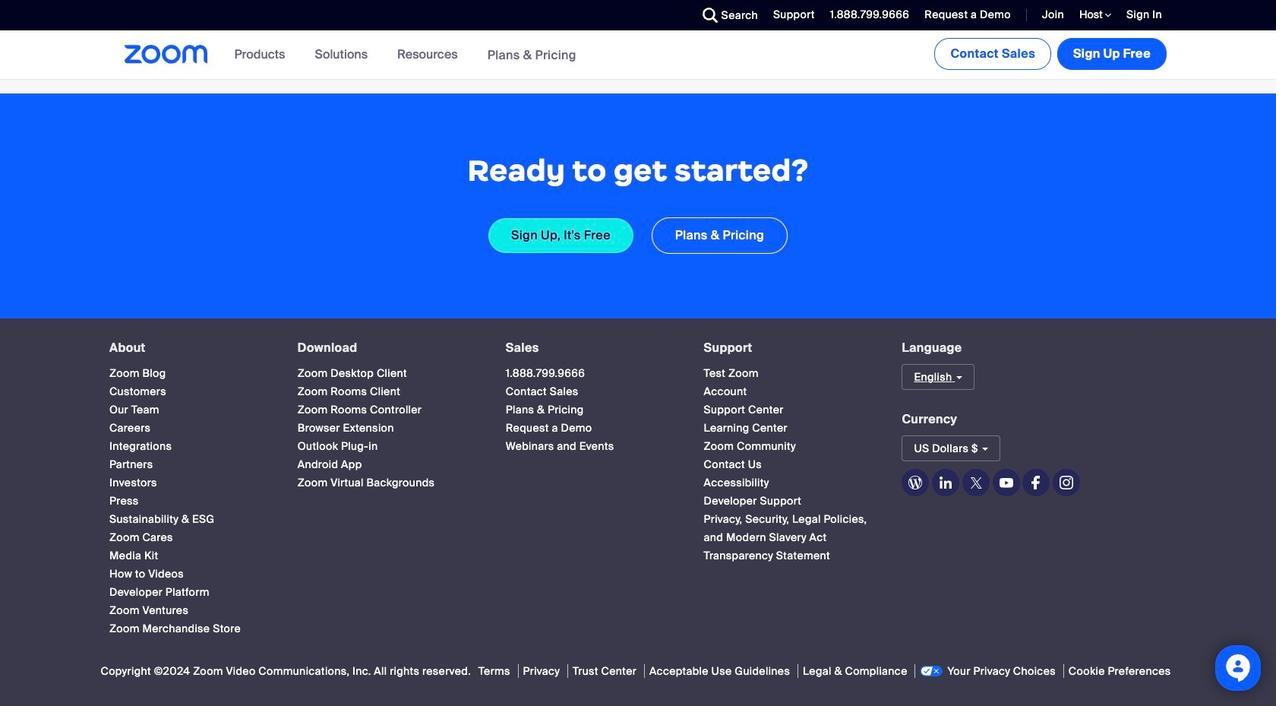 Task type: describe. For each thing, give the bounding box(es) containing it.
1 heading from the left
[[109, 342, 270, 355]]

meetings navigation
[[932, 30, 1170, 73]]

2 heading from the left
[[298, 342, 479, 355]]

4 heading from the left
[[704, 342, 875, 355]]

3 heading from the left
[[506, 342, 677, 355]]



Task type: vqa. For each thing, say whether or not it's contained in the screenshot.
right Show options image
no



Task type: locate. For each thing, give the bounding box(es) containing it.
main content
[[0, 0, 1277, 319]]

product information navigation
[[223, 30, 588, 80]]

heading
[[109, 342, 270, 355], [298, 342, 479, 355], [506, 342, 677, 355], [704, 342, 875, 355]]

banner
[[106, 30, 1170, 80]]

zoom logo image
[[125, 45, 208, 64]]



